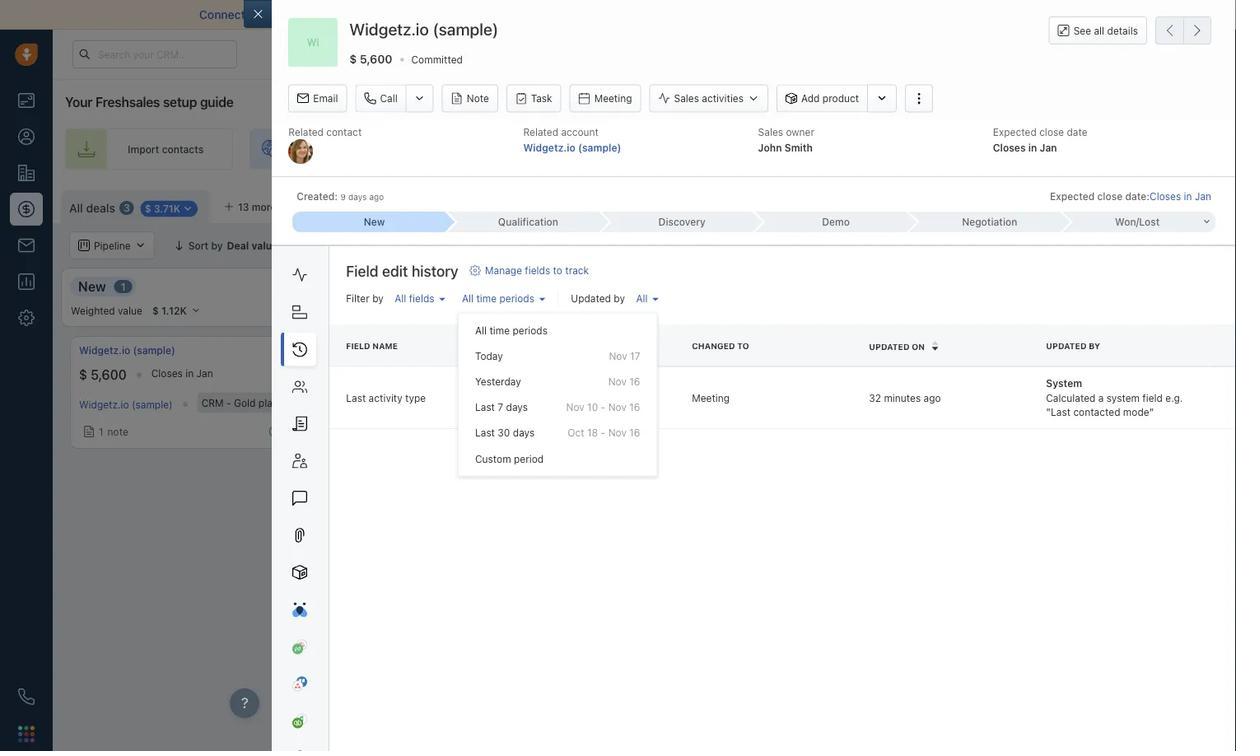 Task type: vqa. For each thing, say whether or not it's contained in the screenshot.
(without within the "option"
no



Task type: describe. For each thing, give the bounding box(es) containing it.
1 leads from the left
[[391, 143, 417, 155]]

create sales sequence link
[[893, 129, 1093, 170]]

closes for $ 5,600
[[151, 368, 183, 379]]

add inside 'widgetz.io (sample)' dialog
[[802, 93, 820, 104]]

invite your team
[[526, 143, 602, 155]]

13 more... button
[[215, 195, 295, 218]]

1 vertical spatial all time periods
[[475, 325, 548, 336]]

mode"
[[1123, 406, 1154, 418]]

task
[[531, 93, 552, 104]]

all link
[[632, 288, 663, 308]]

32
[[869, 392, 881, 403]]

0 horizontal spatial 5,600
[[91, 367, 127, 383]]

2 inc from the top
[[376, 397, 390, 409]]

invite your team link
[[463, 129, 649, 170]]

jan for expected close date: closes in jan
[[1195, 191, 1212, 202]]

/
[[1136, 216, 1140, 228]]

by for all fields link
[[372, 292, 384, 304]]

$ for techcave (sample)
[[1122, 367, 1130, 383]]

don't
[[890, 8, 919, 21]]

mailbox
[[276, 8, 318, 21]]

all up today
[[475, 325, 487, 336]]

1 inc from the top
[[376, 345, 391, 356]]

all deals 3
[[69, 201, 130, 215]]

yesterday
[[475, 376, 521, 387]]

e.g.
[[1166, 392, 1183, 403]]

field for field edit history
[[346, 262, 379, 280]]

invite
[[526, 143, 552, 155]]

deal inside button
[[1200, 199, 1220, 210]]

1 team from the left
[[578, 143, 602, 155]]

related account widgetz.io (sample)
[[523, 126, 621, 153]]

won / lost
[[1115, 216, 1160, 228]]

1 vertical spatial qualification
[[345, 278, 424, 294]]

1 vertical spatial periods
[[513, 325, 548, 336]]

no products
[[462, 397, 520, 409]]

lost
[[1140, 216, 1160, 228]]

---
[[515, 392, 529, 403]]

0 horizontal spatial add deal
[[708, 355, 750, 367]]

$ 5,600 inside 'widgetz.io (sample)' dialog
[[349, 52, 393, 66]]

so you don't have to start from scratch.
[[851, 8, 1066, 21]]

discovery inside 'widgetz.io (sample)' dialog
[[659, 216, 706, 228]]

minutes
[[884, 392, 921, 403]]

1 vertical spatial meeting
[[692, 392, 730, 403]]

2 leads from the left
[[759, 143, 784, 155]]

32 minutes ago
[[869, 392, 941, 403]]

1 vertical spatial new
[[78, 278, 106, 294]]

2 acme from the top
[[347, 397, 373, 409]]

from
[[993, 8, 1019, 21]]

sales activities
[[674, 93, 744, 104]]

o
[[315, 201, 322, 212]]

new link
[[293, 212, 446, 232]]

all deals link
[[69, 200, 115, 216]]

widgetz.io (sample) inside dialog
[[349, 19, 498, 39]]

last for last 30 days
[[475, 427, 495, 439]]

committed
[[411, 54, 463, 65]]

call
[[380, 93, 398, 104]]

custom
[[475, 453, 511, 464]]

won
[[1115, 216, 1136, 228]]

all left 3
[[69, 201, 83, 215]]

container_wx8msf4aqz5i3rn1 image inside invite your team link
[[606, 143, 619, 156]]

1 vertical spatial widgetz.io (sample) link
[[79, 344, 175, 358]]

activities
[[702, 93, 744, 104]]

way
[[529, 8, 551, 21]]

related for related contact
[[289, 126, 324, 138]]

in inside 'expected close date closes in jan'
[[1029, 142, 1037, 153]]

expected for expected close date:
[[1050, 191, 1095, 202]]

all fields link
[[391, 288, 450, 308]]

connect
[[199, 8, 245, 21]]

2 acme inc (sample) link from the top
[[347, 397, 433, 409]]

conversations.
[[628, 8, 708, 21]]

calculated
[[1046, 392, 1096, 403]]

create
[[956, 143, 988, 155]]

container_wx8msf4aqz5i3rn1 image inside settings popup button
[[957, 199, 969, 210]]

note for $ 100
[[375, 423, 396, 434]]

contact
[[326, 126, 362, 138]]

name
[[373, 341, 398, 351]]

products
[[478, 397, 520, 409]]

import for import contacts
[[128, 143, 159, 155]]

by for "all" link on the right top
[[614, 292, 625, 304]]

all inside all deal owners button
[[425, 240, 437, 251]]

2 horizontal spatial by
[[1089, 341, 1101, 351]]

on
[[912, 342, 925, 351]]

2 acme inc (sample) from the top
[[347, 397, 433, 409]]

1 vertical spatial time
[[490, 325, 510, 336]]

closes in nov
[[406, 368, 469, 379]]

nov 16
[[608, 376, 640, 387]]

all inside all fields link
[[395, 292, 406, 304]]

note
[[467, 93, 489, 104]]

2 horizontal spatial updated
[[1046, 341, 1087, 351]]

import contacts link
[[65, 129, 233, 170]]

1 filter applied button
[[289, 231, 396, 259]]

set
[[1173, 143, 1189, 155]]

1 horizontal spatial ago
[[924, 392, 941, 403]]

bring
[[312, 143, 338, 155]]

quotas and forecasting link
[[1000, 231, 1146, 259]]

your freshsales setup guide
[[65, 94, 234, 110]]

expected close date: closes in jan
[[1050, 191, 1212, 202]]

import deals group
[[1029, 190, 1148, 218]]

john
[[758, 142, 782, 153]]

nov up no
[[451, 368, 469, 379]]

track
[[565, 265, 589, 276]]

see all details button
[[1049, 16, 1147, 44]]

account
[[561, 126, 599, 138]]

last for last 7 days
[[475, 402, 495, 413]]

closes inside 'expected close date closes in jan'
[[993, 142, 1026, 153]]

field name
[[346, 341, 398, 351]]

$ for widgetz.io (sample)
[[79, 367, 87, 383]]

2 horizontal spatial 1 note
[[1142, 426, 1171, 438]]

freshsales
[[95, 94, 160, 110]]

nov right 10
[[608, 402, 627, 413]]

nov left 10
[[566, 402, 585, 413]]

field edit history
[[346, 262, 459, 280]]

deals for import
[[1086, 199, 1111, 210]]

owners
[[463, 240, 497, 251]]

demo link
[[754, 212, 908, 232]]

container_wx8msf4aqz5i3rn1 image for quotas and forecasting
[[1000, 240, 1012, 251]]

closes for $ 3,200
[[1194, 368, 1226, 379]]

import contacts
[[128, 143, 204, 155]]

2 horizontal spatial note
[[1150, 426, 1171, 438]]

to left track
[[553, 265, 563, 276]]

all fields
[[395, 292, 435, 304]]

bring in website leads link
[[250, 129, 446, 170]]

in for closes in jan
[[186, 368, 194, 379]]

route leads to your team
[[728, 143, 847, 155]]

oct
[[568, 427, 585, 439]]

nov 17
[[609, 350, 640, 362]]

fields for manage
[[525, 265, 550, 276]]

negotiation link
[[908, 212, 1062, 232]]

1 vertical spatial $ 5,600
[[79, 367, 127, 383]]

your left mailbox
[[248, 8, 273, 21]]

1 vertical spatial discovery
[[611, 278, 673, 294]]

(sample) down closes in nov
[[392, 397, 433, 409]]

0 horizontal spatial and
[[454, 8, 475, 21]]

all up 17
[[636, 292, 648, 304]]

plan
[[259, 397, 278, 409]]

to left the start
[[950, 8, 961, 21]]

add product
[[802, 93, 859, 104]]

1 vertical spatial and
[[1053, 240, 1070, 251]]

closes in jan link
[[1150, 189, 1212, 203]]

expected for expected close date
[[993, 126, 1037, 138]]

your left the sa
[[1206, 143, 1227, 155]]

sales for sales activities
[[674, 93, 699, 104]]

freshworks switcher image
[[18, 726, 35, 742]]

bring in website leads
[[312, 143, 417, 155]]

0 horizontal spatial updated
[[571, 292, 611, 304]]

fields for all
[[409, 292, 435, 304]]

9
[[341, 192, 346, 202]]

related contact
[[289, 126, 362, 138]]

field for field name
[[346, 341, 370, 351]]

sequence
[[1018, 143, 1064, 155]]

system calculated a system field e.g. "last contacted mode"
[[1046, 378, 1183, 418]]

set up your sa link
[[1110, 129, 1236, 170]]



Task type: locate. For each thing, give the bounding box(es) containing it.
periods down all time periods 'dropdown button'
[[513, 325, 548, 336]]

close inside 'expected close date closes in jan'
[[1040, 126, 1064, 138]]

1 horizontal spatial jan
[[1040, 142, 1057, 153]]

a
[[1099, 392, 1104, 403]]

1 vertical spatial days
[[506, 402, 528, 413]]

meeting inside meeting button
[[594, 93, 632, 104]]

container_wx8msf4aqz5i3rn1 image for 1
[[1126, 426, 1138, 438]]

inc down "100"
[[376, 397, 390, 409]]

techcave (sample) link
[[1122, 399, 1210, 410]]

1 horizontal spatial by
[[614, 292, 625, 304]]

all time periods down manage
[[462, 292, 535, 304]]

0 vertical spatial fields
[[525, 265, 550, 276]]

of
[[582, 8, 593, 21]]

note for $ 5,600
[[108, 426, 128, 438]]

days for 30
[[513, 427, 535, 439]]

0 vertical spatial days
[[348, 192, 367, 202]]

0 vertical spatial updated by
[[571, 292, 625, 304]]

new down all deals link
[[78, 278, 106, 294]]

1 note for $ 100
[[367, 423, 396, 434]]

1 horizontal spatial $ 5,600
[[349, 52, 393, 66]]

phone element
[[10, 680, 43, 713]]

1 horizontal spatial 1 note
[[367, 423, 396, 434]]

2 field from the top
[[346, 341, 370, 351]]

1 horizontal spatial updated by
[[1046, 341, 1101, 351]]

add deal inside button
[[1178, 199, 1220, 210]]

acme inc (sample) down "100"
[[347, 397, 433, 409]]

qualification inside 'widgetz.io (sample)' dialog
[[498, 216, 558, 228]]

updated by up system
[[1046, 341, 1101, 351]]

16 for oct 18 - nov 16
[[630, 427, 640, 439]]

0 vertical spatial time
[[477, 292, 497, 304]]

meeting up account
[[594, 93, 632, 104]]

Search your CRM... text field
[[72, 40, 237, 68]]

your down owner
[[799, 143, 820, 155]]

container_wx8msf4aqz5i3rn1 image inside all deal owners button
[[407, 240, 418, 251]]

(sample) down account
[[578, 142, 621, 153]]

1 vertical spatial expected
[[1050, 191, 1095, 202]]

system
[[1046, 378, 1083, 389]]

meeting button
[[570, 85, 641, 113]]

16 down nov 16 at the bottom
[[630, 402, 640, 413]]

(sample) down $ 100
[[321, 397, 362, 409]]

ago inside created: 9 days ago
[[369, 192, 384, 202]]

1 vertical spatial 5,600
[[91, 367, 127, 383]]

close left the date:
[[1098, 191, 1123, 202]]

0 vertical spatial acme inc (sample)
[[347, 345, 436, 356]]

0 vertical spatial new
[[364, 216, 385, 228]]

container_wx8msf4aqz5i3rn1 image down mode"
[[1126, 426, 1138, 438]]

0 vertical spatial sales
[[674, 93, 699, 104]]

periods down "manage fields to track" link
[[500, 292, 535, 304]]

1 vertical spatial field
[[346, 341, 370, 351]]

1 vertical spatial acme inc (sample) link
[[347, 397, 433, 409]]

0 horizontal spatial by
[[372, 292, 384, 304]]

2 horizontal spatial container_wx8msf4aqz5i3rn1 image
[[1126, 426, 1138, 438]]

contacted
[[1074, 406, 1121, 418]]

manage fields to track link
[[470, 263, 589, 278]]

10
[[587, 402, 598, 413]]

related
[[289, 126, 324, 138], [523, 126, 559, 138]]

add deal button
[[1156, 190, 1228, 218]]

sa
[[1230, 143, 1236, 155]]

0 vertical spatial 5,600
[[360, 52, 393, 66]]

0 horizontal spatial import
[[128, 143, 159, 155]]

days for 9
[[348, 192, 367, 202]]

1 horizontal spatial leads
[[759, 143, 784, 155]]

0 horizontal spatial fields
[[409, 292, 435, 304]]

days
[[348, 192, 367, 202], [506, 402, 528, 413], [513, 427, 535, 439]]

0 vertical spatial widgetz.io (sample) link
[[523, 142, 621, 153]]

updated left on in the right of the page
[[869, 342, 910, 351]]

last for last activity type
[[346, 392, 366, 403]]

last
[[346, 392, 366, 403], [475, 402, 495, 413], [475, 427, 495, 439]]

0 vertical spatial import
[[128, 143, 159, 155]]

new up 'applied' in the top of the page
[[364, 216, 385, 228]]

leads left the smith
[[759, 143, 784, 155]]

your down account
[[554, 143, 576, 155]]

close for date
[[1040, 126, 1064, 138]]

(sample) right field
[[1169, 399, 1210, 410]]

team right the smith
[[823, 143, 847, 155]]

in for closes in nov
[[440, 368, 448, 379]]

1 horizontal spatial updated
[[869, 342, 910, 351]]

sales for sales owner john smith
[[758, 126, 783, 138]]

0 vertical spatial 16
[[630, 376, 640, 387]]

$ 5,600 up call button
[[349, 52, 393, 66]]

add deal
[[1178, 199, 1220, 210], [708, 355, 750, 367], [963, 355, 1005, 367]]

16 down nov 10 - nov 16
[[630, 427, 640, 439]]

sales owner john smith
[[758, 126, 815, 153]]

0 horizontal spatial $ 5,600
[[79, 367, 127, 383]]

1 horizontal spatial add deal
[[963, 355, 1005, 367]]

widgetz.io (sample) dialog
[[244, 0, 1236, 751]]

to down owner
[[787, 143, 797, 155]]

0 vertical spatial $ 5,600
[[349, 52, 393, 66]]

container_wx8msf4aqz5i3rn1 image inside 1 filter applied button
[[299, 240, 311, 251]]

close for date:
[[1098, 191, 1123, 202]]

all time periods inside 'dropdown button'
[[462, 292, 535, 304]]

deal inside button
[[440, 240, 460, 251]]

time down manage
[[477, 292, 497, 304]]

0 vertical spatial widgetz.io (sample)
[[349, 19, 498, 39]]

18
[[587, 427, 598, 439]]

(sample) down the closes in jan
[[132, 399, 173, 410]]

filter
[[325, 240, 347, 251]]

closes for $ 100
[[406, 368, 437, 379]]

0 horizontal spatial updated by
[[571, 292, 625, 304]]

last left 7
[[475, 402, 495, 413]]

last 7 days
[[475, 402, 528, 413]]

1 horizontal spatial expected
[[1050, 191, 1095, 202]]

days right 7
[[506, 402, 528, 413]]

field left name
[[346, 341, 370, 351]]

container_wx8msf4aqz5i3rn1 image left filter on the top of the page
[[299, 240, 311, 251]]

1 horizontal spatial meeting
[[692, 392, 730, 403]]

widgetz.io inside related account widgetz.io (sample)
[[523, 142, 576, 153]]

updated on
[[869, 342, 925, 351]]

nov down nov 17
[[608, 376, 627, 387]]

expected inside 'expected close date closes in jan'
[[993, 126, 1037, 138]]

widgetz.io (sample) up the closes in jan
[[79, 345, 175, 356]]

in for closes in
[[1228, 368, 1236, 379]]

system
[[1107, 392, 1140, 403]]

import
[[128, 143, 159, 155], [1052, 199, 1083, 210]]

0 vertical spatial periods
[[500, 292, 535, 304]]

acme inc (sample) link down "100"
[[347, 397, 433, 409]]

have
[[922, 8, 947, 21]]

updated by down track
[[571, 292, 625, 304]]

2 vertical spatial days
[[513, 427, 535, 439]]

new inside 'widgetz.io (sample)' dialog
[[364, 216, 385, 228]]

5,600 inside 'widgetz.io (sample)' dialog
[[360, 52, 393, 66]]

sales inside sales owner john smith
[[758, 126, 783, 138]]

widgetz.io (sample) link down account
[[523, 142, 621, 153]]

0 horizontal spatial close
[[1040, 126, 1064, 138]]

your
[[248, 8, 273, 21], [554, 143, 576, 155], [799, 143, 820, 155], [1206, 143, 1227, 155]]

you
[[867, 8, 887, 21]]

close up sequence
[[1040, 126, 1064, 138]]

0 horizontal spatial jan
[[197, 368, 213, 379]]

2 team from the left
[[823, 143, 847, 155]]

1 vertical spatial fields
[[409, 292, 435, 304]]

0 vertical spatial close
[[1040, 126, 1064, 138]]

1 note
[[367, 423, 396, 434], [99, 426, 128, 438], [1142, 426, 1171, 438]]

0 horizontal spatial expected
[[993, 126, 1037, 138]]

$ 5,600 left the closes in jan
[[79, 367, 127, 383]]

2 vertical spatial widgetz.io (sample) link
[[79, 399, 173, 410]]

widgetz.io (sample) link up the closes in jan
[[79, 344, 175, 358]]

2 vertical spatial jan
[[197, 368, 213, 379]]

days inside created: 9 days ago
[[348, 192, 367, 202]]

updated by
[[571, 292, 625, 304], [1046, 341, 1101, 351]]

days right '9'
[[348, 192, 367, 202]]

filter by
[[346, 292, 384, 304]]

field
[[1143, 392, 1163, 403]]

expected
[[993, 126, 1037, 138], [1050, 191, 1095, 202]]

2 vertical spatial widgetz.io (sample)
[[79, 399, 173, 410]]

jan down set up your sa
[[1195, 191, 1212, 202]]

last activity type
[[346, 392, 426, 403]]

1 vertical spatial updated by
[[1046, 341, 1101, 351]]

(sample) up closes in nov
[[393, 345, 436, 356]]

1 horizontal spatial 5,600
[[360, 52, 393, 66]]

container_wx8msf4aqz5i3rn1 image
[[606, 143, 619, 156], [957, 199, 969, 210], [407, 240, 418, 251], [693, 355, 704, 367], [947, 355, 959, 367], [351, 423, 362, 434], [83, 426, 95, 438]]

0 horizontal spatial qualification
[[345, 278, 424, 294]]

3,200
[[1134, 367, 1169, 383]]

smith
[[785, 142, 813, 153]]

custom period
[[475, 453, 544, 464]]

1 vertical spatial 16
[[630, 402, 640, 413]]

1 horizontal spatial fields
[[525, 265, 550, 276]]

1 horizontal spatial container_wx8msf4aqz5i3rn1 image
[[1000, 240, 1012, 251]]

sales
[[990, 143, 1015, 155]]

widgetz.io (sample) up committed
[[349, 19, 498, 39]]

leads right website
[[391, 143, 417, 155]]

history
[[412, 262, 459, 280]]

acme inc (sample) link up "100"
[[347, 344, 436, 358]]

1 acme inc (sample) link from the top
[[347, 344, 436, 358]]

0 horizontal spatial new
[[78, 278, 106, 294]]

0 vertical spatial expected
[[993, 126, 1037, 138]]

jan
[[1040, 142, 1057, 153], [1195, 191, 1212, 202], [197, 368, 213, 379]]

time inside 'dropdown button'
[[477, 292, 497, 304]]

1 vertical spatial acme
[[347, 397, 373, 409]]

connect your mailbox link
[[199, 8, 321, 21]]

closes
[[993, 142, 1026, 153], [1150, 191, 1181, 202], [151, 368, 183, 379], [406, 368, 437, 379], [1194, 368, 1226, 379]]

all up history
[[425, 240, 437, 251]]

1 vertical spatial inc
[[376, 397, 390, 409]]

2 vertical spatial 16
[[630, 427, 640, 439]]

by up the a
[[1089, 341, 1101, 351]]

deal
[[1200, 199, 1220, 210], [440, 240, 460, 251], [730, 355, 750, 367], [985, 355, 1005, 367]]

0 vertical spatial inc
[[376, 345, 391, 356]]

days right 30
[[513, 427, 535, 439]]

meeting down "changed"
[[692, 392, 730, 403]]

0 horizontal spatial ago
[[369, 192, 384, 202]]

jan for expected close date closes in jan
[[1040, 142, 1057, 153]]

field down 'applied' in the top of the page
[[346, 262, 379, 280]]

deals for all
[[86, 201, 115, 215]]

sales up "john"
[[758, 126, 783, 138]]

all time periods down all time periods 'dropdown button'
[[475, 325, 548, 336]]

days for 7
[[506, 402, 528, 413]]

1 vertical spatial jan
[[1195, 191, 1212, 202]]

0 vertical spatial meeting
[[594, 93, 632, 104]]

to
[[321, 8, 332, 21], [950, 8, 961, 21], [787, 143, 797, 155], [553, 265, 563, 276], [738, 341, 749, 351]]

all inside all time periods 'dropdown button'
[[462, 292, 474, 304]]

connect your mailbox to improve deliverability and enable 2-way sync of email conversations.
[[199, 8, 708, 21]]

last left 30
[[475, 427, 495, 439]]

widgetz.io (sample) link down the closes in jan
[[79, 399, 173, 410]]

ago right minutes
[[924, 392, 941, 403]]

ago up new link
[[369, 192, 384, 202]]

1 acme from the top
[[347, 345, 374, 356]]

0 vertical spatial all time periods
[[462, 292, 535, 304]]

team down account
[[578, 143, 602, 155]]

import left contacts
[[128, 143, 159, 155]]

discovery link
[[600, 212, 754, 232]]

(sample) up the closes in jan
[[133, 345, 175, 356]]

jan right sales
[[1040, 142, 1057, 153]]

1 horizontal spatial deals
[[1086, 199, 1111, 210]]

all right all fields link
[[462, 292, 474, 304]]

time up today
[[490, 325, 510, 336]]

add product button
[[777, 85, 868, 113]]

$ inside 'widgetz.io (sample)' dialog
[[349, 52, 357, 66]]

0 horizontal spatial related
[[289, 126, 324, 138]]

1 16 from the top
[[630, 376, 640, 387]]

0 horizontal spatial leads
[[391, 143, 417, 155]]

0 horizontal spatial team
[[578, 143, 602, 155]]

last 30 days
[[475, 427, 535, 439]]

by right filter at the left top of page
[[372, 292, 384, 304]]

sales left the activities
[[674, 93, 699, 104]]

0 vertical spatial qualification
[[498, 216, 558, 228]]

to right "changed"
[[738, 341, 749, 351]]

last inside 'widgetz.io (sample)' dialog
[[346, 392, 366, 403]]

1 inside button
[[318, 240, 322, 251]]

expected up the create sales sequence
[[993, 126, 1037, 138]]

created:
[[297, 191, 338, 202]]

1 horizontal spatial import
[[1052, 199, 1083, 210]]

(sample) up committed
[[433, 19, 498, 39]]

16 for nov 10 - nov 16
[[630, 402, 640, 413]]

related up invite
[[523, 126, 559, 138]]

1 vertical spatial acme inc (sample)
[[347, 397, 433, 409]]

0 vertical spatial ago
[[369, 192, 384, 202]]

email
[[313, 93, 338, 104]]

acme down $ 100
[[347, 397, 373, 409]]

nov
[[609, 350, 627, 362], [451, 368, 469, 379], [608, 376, 627, 387], [566, 402, 585, 413], [608, 402, 627, 413], [608, 427, 627, 439]]

1 filter applied
[[318, 240, 385, 251]]

nov left 17
[[609, 350, 627, 362]]

2 horizontal spatial add deal
[[1178, 199, 1220, 210]]

fields right manage
[[525, 265, 550, 276]]

(sample) inside related account widgetz.io (sample)
[[578, 142, 621, 153]]

last down $ 100
[[346, 392, 366, 403]]

deals
[[1086, 199, 1111, 210], [86, 201, 115, 215]]

all time periods
[[462, 292, 535, 304], [475, 325, 548, 336]]

all
[[1094, 25, 1105, 36]]

nov right 18
[[608, 427, 627, 439]]

expected up the quotas and forecasting
[[1050, 191, 1095, 202]]

and left enable
[[454, 8, 475, 21]]

13 more...
[[238, 201, 286, 213]]

widgetz.io (sample) down the closes in jan
[[79, 399, 173, 410]]

0 horizontal spatial deals
[[86, 201, 115, 215]]

container_wx8msf4aqz5i3rn1 image
[[299, 240, 311, 251], [1000, 240, 1012, 251], [1126, 426, 1138, 438]]

in for bring in website leads
[[340, 143, 349, 155]]

deals inside import deals button
[[1086, 199, 1111, 210]]

5,600 left the closes in jan
[[91, 367, 127, 383]]

import for import deals
[[1052, 199, 1083, 210]]

$ for acme inc (sample)
[[347, 367, 355, 383]]

email image
[[1073, 48, 1085, 61]]

0 vertical spatial and
[[454, 8, 475, 21]]

1 horizontal spatial qualification
[[498, 216, 558, 228]]

so
[[851, 8, 864, 21]]

container_wx8msf4aqz5i3rn1 image inside quotas and forecasting link
[[1000, 240, 1012, 251]]

qualification link
[[446, 212, 600, 232]]

1 horizontal spatial note
[[375, 423, 396, 434]]

related up bring
[[289, 126, 324, 138]]

1 horizontal spatial team
[[823, 143, 847, 155]]

acme up $ 100
[[347, 345, 374, 356]]

manage fields to track
[[485, 265, 589, 276]]

1 acme inc (sample) from the top
[[347, 345, 436, 356]]

1 vertical spatial widgetz.io (sample)
[[79, 345, 175, 356]]

0 horizontal spatial container_wx8msf4aqz5i3rn1 image
[[299, 240, 311, 251]]

16 down 17
[[630, 376, 640, 387]]

negotiation
[[962, 216, 1018, 228]]

import inside import contacts link
[[128, 143, 159, 155]]

and
[[454, 8, 475, 21], [1053, 240, 1070, 251]]

periods inside all time periods 'dropdown button'
[[500, 292, 535, 304]]

1 field from the top
[[346, 262, 379, 280]]

0 horizontal spatial meeting
[[594, 93, 632, 104]]

all down the field edit history
[[395, 292, 406, 304]]

0 horizontal spatial 1 note
[[99, 426, 128, 438]]

2 16 from the top
[[630, 402, 640, 413]]

3 16 from the top
[[630, 427, 640, 439]]

$ 100
[[347, 367, 381, 383]]

1 vertical spatial close
[[1098, 191, 1123, 202]]

more...
[[252, 201, 286, 213]]

to right mailbox
[[321, 8, 332, 21]]

related inside related account widgetz.io (sample)
[[523, 126, 559, 138]]

import inside import deals button
[[1052, 199, 1083, 210]]

setup
[[163, 94, 197, 110]]

container_wx8msf4aqz5i3rn1 image left quotas
[[1000, 240, 1012, 251]]

0 vertical spatial field
[[346, 262, 379, 280]]

in
[[1029, 142, 1037, 153], [340, 143, 349, 155], [1184, 191, 1192, 202], [186, 368, 194, 379], [440, 368, 448, 379], [1228, 368, 1236, 379]]

filter
[[346, 292, 370, 304]]

0 horizontal spatial sales
[[674, 93, 699, 104]]

import up the quotas and forecasting
[[1052, 199, 1083, 210]]

task button
[[506, 85, 562, 113]]

fields down history
[[409, 292, 435, 304]]

add
[[802, 93, 820, 104], [1178, 199, 1197, 210], [708, 355, 727, 367], [963, 355, 982, 367]]

$ 5,600
[[349, 52, 393, 66], [79, 367, 127, 383]]

jan inside 'expected close date closes in jan'
[[1040, 142, 1057, 153]]

related for related account widgetz.io (sample)
[[523, 126, 559, 138]]

100
[[358, 367, 381, 383]]

acme inc (sample) up "100"
[[347, 345, 436, 356]]

by left "all" link on the right top
[[614, 292, 625, 304]]

jan up crm
[[197, 368, 213, 379]]

forecasting
[[1073, 240, 1129, 251]]

1 vertical spatial sales
[[758, 126, 783, 138]]

0 vertical spatial discovery
[[659, 216, 706, 228]]

1 horizontal spatial close
[[1098, 191, 1123, 202]]

1 note for $ 5,600
[[99, 426, 128, 438]]

2 related from the left
[[523, 126, 559, 138]]

email
[[596, 8, 625, 21]]

wi
[[307, 36, 319, 48]]

inc up "100"
[[376, 345, 391, 356]]

sync
[[554, 8, 579, 21]]

phone image
[[18, 689, 35, 705]]

7
[[498, 402, 503, 413]]

$ 3,200
[[1122, 367, 1169, 383]]

1
[[318, 240, 322, 251], [121, 281, 126, 292], [439, 281, 444, 292], [367, 423, 371, 434], [99, 426, 103, 438], [1142, 426, 1146, 438]]

Search field
[[1147, 231, 1230, 259]]

all time periods button
[[458, 288, 550, 309]]

updated up system
[[1046, 341, 1087, 351]]

leads
[[391, 143, 417, 155], [759, 143, 784, 155]]

1 horizontal spatial sales
[[758, 126, 783, 138]]

5,600 up call button
[[360, 52, 393, 66]]

1 related from the left
[[289, 126, 324, 138]]

and right quotas
[[1053, 240, 1070, 251]]



